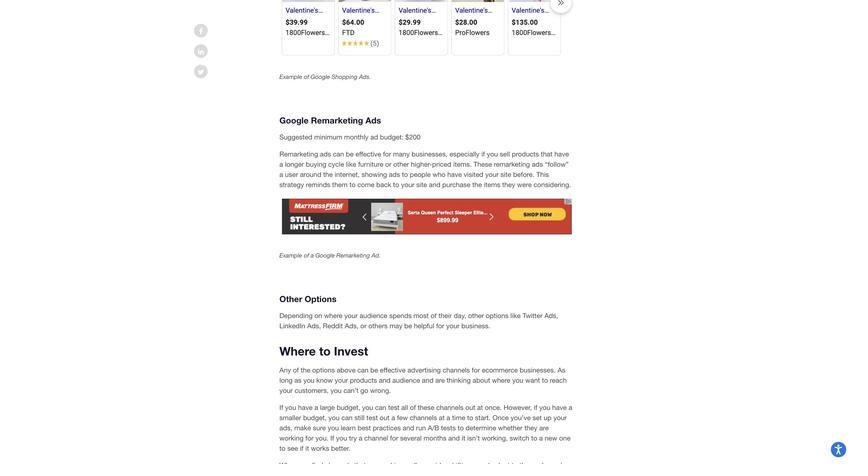 Task type: describe. For each thing, give the bounding box(es) containing it.
items.
[[453, 160, 472, 168]]

reminds
[[306, 181, 330, 189]]

1 horizontal spatial test
[[388, 404, 399, 412]]

strategy
[[279, 181, 304, 189]]

best
[[358, 424, 371, 432]]

other inside remarketing ads can be effective for many businesses, especially if you sell products that have a longer buying cycle like furniture or other higher-priced items. these remarketing ads "follow" a user around the internet, showing ads to people who have visited your site before. this strategy reminds them to come back to your site and purchase the items they were considering.
[[393, 160, 409, 168]]

for inside remarketing ads can be effective for many businesses, especially if you sell products that have a longer buying cycle like furniture or other higher-priced items. these remarketing ads "follow" a user around the internet, showing ads to people who have visited your site before. this strategy reminds them to come back to your site and purchase the items they were considering.
[[383, 150, 391, 158]]

try
[[349, 434, 357, 442]]

where inside depending on where your audience spends most of their day, other options like twitter ads, linkedin ads, reddit ads, or others may be helpful for your business.
[[324, 312, 342, 320]]

these
[[418, 404, 434, 412]]

a/b
[[428, 424, 439, 432]]

1 vertical spatial if
[[534, 404, 537, 412]]

one
[[559, 434, 571, 442]]

buying
[[306, 160, 326, 168]]

can't
[[343, 387, 359, 395]]

switch
[[510, 434, 529, 442]]

your right on
[[344, 312, 358, 320]]

0 horizontal spatial out
[[380, 414, 390, 422]]

1 vertical spatial channels
[[436, 404, 464, 412]]

other options
[[279, 294, 336, 304]]

wrong.
[[370, 387, 391, 395]]

for down practices
[[390, 434, 398, 442]]

come
[[357, 181, 374, 189]]

few
[[397, 414, 408, 422]]

you up smaller at left
[[285, 404, 296, 412]]

2 horizontal spatial the
[[472, 181, 482, 189]]

the inside any of the options above can be effective advertising channels for ecommerce businesses. as long as you know your products and audience and are thinking about where you want to reach your customers, you can't go wrong.
[[301, 366, 310, 374]]

linkedin
[[279, 322, 305, 330]]

determine
[[466, 424, 496, 432]]

see
[[287, 445, 298, 452]]

1 horizontal spatial if
[[330, 434, 334, 442]]

1 vertical spatial google
[[279, 115, 309, 125]]

where inside any of the options above can be effective advertising channels for ecommerce businesses. as long as you know your products and audience and are thinking about where you want to reach your customers, you can't go wrong.
[[492, 376, 510, 384]]

day,
[[454, 312, 466, 320]]

about
[[473, 376, 490, 384]]

can inside any of the options above can be effective advertising channels for ecommerce businesses. as long as you know your products and audience and are thinking about where you want to reach your customers, you can't go wrong.
[[357, 366, 368, 374]]

items
[[484, 181, 500, 189]]

business.
[[461, 322, 490, 330]]

0 vertical spatial ads
[[320, 150, 331, 158]]

like inside depending on where your audience spends most of their day, other options like twitter ads, linkedin ads, reddit ads, or others may be helpful for your business.
[[510, 312, 521, 320]]

0 vertical spatial remarketing
[[311, 115, 363, 125]]

depending
[[279, 312, 313, 320]]

can inside remarketing ads can be effective for many businesses, especially if you sell products that have a longer buying cycle like furniture or other higher-priced items. these remarketing ads "follow" a user around the internet, showing ads to people who have visited your site before. this strategy reminds them to come back to your site and purchase the items they were considering.
[[333, 150, 344, 158]]

ads.
[[359, 73, 371, 80]]

$200
[[405, 133, 420, 141]]

purchase
[[442, 181, 470, 189]]

user
[[285, 171, 298, 178]]

channel
[[364, 434, 388, 442]]

internet,
[[335, 171, 360, 178]]

working
[[279, 434, 303, 442]]

several
[[400, 434, 422, 442]]

you've
[[511, 414, 531, 422]]

as
[[294, 376, 301, 384]]

people
[[410, 171, 431, 178]]

them
[[332, 181, 348, 189]]

visited
[[464, 171, 483, 178]]

considering.
[[534, 181, 571, 189]]

still
[[354, 414, 365, 422]]

1 horizontal spatial the
[[323, 171, 333, 178]]

twitter
[[522, 312, 543, 320]]

and up wrong.
[[379, 376, 390, 384]]

on
[[314, 312, 322, 320]]

for down the make
[[305, 434, 314, 442]]

were
[[517, 181, 532, 189]]

of inside if you have a large budget, you can test all of these channels out at once. however, if you have a smaller budget, you can still test out a few channels at a time to start. once you've set up your ads, make sure you learn best practices and run a/b tests to determine whether they are working for you. if you try a channel for several months and it isn't working, switch to a new one to see if it works better.
[[410, 404, 416, 412]]

to left invest
[[319, 344, 331, 359]]

options inside depending on where your audience spends most of their day, other options like twitter ads, linkedin ads, reddit ads, or others may be helpful for your business.
[[486, 312, 508, 320]]

your inside if you have a large budget, you can test all of these channels out at once. however, if you have a smaller budget, you can still test out a few channels at a time to start. once you've set up your ads, make sure you learn best practices and run a/b tests to determine whether they are working for you. if you try a channel for several months and it isn't working, switch to a new one to see if it works better.
[[553, 414, 567, 422]]

better.
[[331, 445, 350, 452]]

to left see
[[279, 445, 285, 452]]

monthly
[[344, 133, 368, 141]]

1 horizontal spatial out
[[465, 404, 475, 412]]

example of a google remarketing ad. image
[[279, 197, 574, 237]]

higher-
[[411, 160, 432, 168]]

effective inside any of the options above can be effective advertising channels for ecommerce businesses. as long as you know your products and audience and are thinking about where you want to reach your customers, you can't go wrong.
[[380, 366, 406, 374]]

be inside any of the options above can be effective advertising channels for ecommerce businesses. as long as you know your products and audience and are thinking about where you want to reach your customers, you can't go wrong.
[[370, 366, 378, 374]]

you.
[[315, 434, 328, 442]]

for inside depending on where your audience spends most of their day, other options like twitter ads, linkedin ads, reddit ads, or others may be helpful for your business.
[[436, 322, 444, 330]]

up
[[544, 414, 552, 422]]

however,
[[504, 404, 532, 412]]

your down day,
[[446, 322, 460, 330]]

0 horizontal spatial at
[[439, 414, 445, 422]]

2 horizontal spatial ads,
[[544, 312, 558, 320]]

you up up
[[539, 404, 550, 412]]

others
[[368, 322, 388, 330]]

remarketing ads can be effective for many businesses, especially if you sell products that have a longer buying cycle like furniture or other higher-priced items. these remarketing ads "follow" a user around the internet, showing ads to people who have visited your site before. this strategy reminds them to come back to your site and purchase the items they were considering.
[[279, 150, 571, 189]]

of for ads.
[[304, 73, 309, 80]]

example of google shopping ads.
[[279, 73, 371, 80]]

your down the long
[[279, 387, 293, 395]]

example of google shopping ads. image
[[279, 0, 574, 58]]

you up better.
[[336, 434, 347, 442]]

can up 'learn'
[[341, 414, 353, 422]]

practices
[[373, 424, 401, 432]]

run
[[416, 424, 426, 432]]

you up customers,
[[303, 376, 314, 384]]

have down reach
[[552, 404, 567, 412]]

may
[[390, 322, 402, 330]]

if you have a large budget, you can test all of these channels out at once. however, if you have a smaller budget, you can still test out a few channels at a time to start. once you've set up your ads, make sure you learn best practices and run a/b tests to determine whether they are working for you. if you try a channel for several months and it isn't working, switch to a new one to see if it works better.
[[279, 404, 572, 452]]

invest
[[334, 344, 368, 359]]

audience inside depending on where your audience spends most of their day, other options like twitter ads, linkedin ads, reddit ads, or others may be helpful for your business.
[[360, 312, 387, 320]]

above
[[337, 366, 355, 374]]

start.
[[475, 414, 491, 422]]

this
[[536, 171, 549, 178]]

be inside remarketing ads can be effective for many businesses, especially if you sell products that have a longer buying cycle like furniture or other higher-priced items. these remarketing ads "follow" a user around the internet, showing ads to people who have visited your site before. this strategy reminds them to come back to your site and purchase the items they were considering.
[[346, 150, 354, 158]]

1 horizontal spatial it
[[462, 434, 465, 442]]

"follow"
[[545, 160, 569, 168]]

you down the large at the left of page
[[328, 414, 340, 422]]

have up "follow"
[[554, 150, 569, 158]]

other inside depending on where your audience spends most of their day, other options like twitter ads, linkedin ads, reddit ads, or others may be helpful for your business.
[[468, 312, 484, 320]]

any
[[279, 366, 291, 374]]

you left can't on the bottom of the page
[[330, 387, 342, 395]]

for inside any of the options above can be effective advertising channels for ecommerce businesses. as long as you know your products and audience and are thinking about where you want to reach your customers, you can't go wrong.
[[472, 366, 480, 374]]

working,
[[482, 434, 508, 442]]

are inside any of the options above can be effective advertising channels for ecommerce businesses. as long as you know your products and audience and are thinking about where you want to reach your customers, you can't go wrong.
[[435, 376, 445, 384]]

minimum
[[314, 133, 342, 141]]

remarketing inside remarketing ads can be effective for many businesses, especially if you sell products that have a longer buying cycle like furniture or other higher-priced items. these remarketing ads "follow" a user around the internet, showing ads to people who have visited your site before. this strategy reminds them to come back to your site and purchase the items they were considering.
[[279, 150, 318, 158]]

ad
[[370, 133, 378, 141]]

to right time
[[467, 414, 473, 422]]

ecommerce
[[482, 366, 518, 374]]

as
[[558, 366, 565, 374]]

priced
[[432, 160, 451, 168]]

facebook image
[[199, 28, 203, 35]]

example for example of google shopping ads.
[[279, 73, 302, 80]]

tests
[[441, 424, 456, 432]]

google remarketing ads
[[279, 115, 381, 125]]

once.
[[485, 404, 502, 412]]

longer
[[285, 160, 304, 168]]

showing
[[362, 171, 387, 178]]



Task type: locate. For each thing, give the bounding box(es) containing it.
options
[[305, 294, 336, 304]]

budget, up still
[[337, 404, 360, 412]]

linkedin image
[[198, 48, 204, 55]]

0 vertical spatial example
[[279, 73, 302, 80]]

the down visited
[[472, 181, 482, 189]]

products inside any of the options above can be effective advertising channels for ecommerce businesses. as long as you know your products and audience and are thinking about where you want to reach your customers, you can't go wrong.
[[350, 376, 377, 384]]

0 horizontal spatial are
[[435, 376, 445, 384]]

effective up wrong.
[[380, 366, 406, 374]]

0 horizontal spatial products
[[350, 376, 377, 384]]

1 vertical spatial example
[[279, 252, 302, 259]]

many
[[393, 150, 410, 158]]

audience up others
[[360, 312, 387, 320]]

0 horizontal spatial options
[[312, 366, 335, 374]]

0 horizontal spatial audience
[[360, 312, 387, 320]]

open accessibe: accessibility options, statement and help image
[[835, 445, 842, 455]]

0 horizontal spatial budget,
[[303, 414, 327, 422]]

for left many
[[383, 150, 391, 158]]

furniture
[[358, 160, 383, 168]]

the down the cycle
[[323, 171, 333, 178]]

2 vertical spatial if
[[300, 445, 303, 452]]

0 vertical spatial are
[[435, 376, 445, 384]]

before.
[[513, 171, 534, 178]]

if
[[279, 404, 283, 412], [330, 434, 334, 442]]

1 vertical spatial the
[[472, 181, 482, 189]]

budget:
[[380, 133, 403, 141]]

1 horizontal spatial ads
[[389, 171, 400, 178]]

you
[[487, 150, 498, 158], [303, 376, 314, 384], [512, 376, 523, 384], [330, 387, 342, 395], [285, 404, 296, 412], [362, 404, 373, 412], [539, 404, 550, 412], [328, 414, 340, 422], [328, 424, 339, 432], [336, 434, 347, 442]]

and inside remarketing ads can be effective for many businesses, especially if you sell products that have a longer buying cycle like furniture or other higher-priced items. these remarketing ads "follow" a user around the internet, showing ads to people who have visited your site before. this strategy reminds them to come back to your site and purchase the items they were considering.
[[429, 181, 440, 189]]

they down set
[[524, 424, 537, 432]]

to right the back at the top left
[[393, 181, 399, 189]]

2 vertical spatial google
[[315, 252, 335, 259]]

0 vertical spatial like
[[346, 160, 356, 168]]

ads, right reddit
[[345, 322, 359, 330]]

of for remarketing
[[304, 252, 309, 259]]

products inside remarketing ads can be effective for many businesses, especially if you sell products that have a longer buying cycle like furniture or other higher-priced items. these remarketing ads "follow" a user around the internet, showing ads to people who have visited your site before. this strategy reminds them to come back to your site and purchase the items they were considering.
[[512, 150, 539, 158]]

site down the remarketing
[[501, 171, 511, 178]]

out up start.
[[465, 404, 475, 412]]

channels up thinking
[[443, 366, 470, 374]]

can
[[333, 150, 344, 158], [357, 366, 368, 374], [375, 404, 386, 412], [341, 414, 353, 422]]

1 vertical spatial other
[[468, 312, 484, 320]]

ads
[[365, 115, 381, 125]]

1 vertical spatial effective
[[380, 366, 406, 374]]

0 horizontal spatial if
[[300, 445, 303, 452]]

0 horizontal spatial site
[[416, 181, 427, 189]]

be
[[346, 150, 354, 158], [404, 322, 412, 330], [370, 366, 378, 374]]

they
[[502, 181, 515, 189], [524, 424, 537, 432]]

of inside depending on where your audience spends most of their day, other options like twitter ads, linkedin ads, reddit ads, or others may be helpful for your business.
[[431, 312, 437, 320]]

0 vertical spatial budget,
[[337, 404, 360, 412]]

0 vertical spatial products
[[512, 150, 539, 158]]

their
[[438, 312, 452, 320]]

thinking
[[447, 376, 471, 384]]

products
[[512, 150, 539, 158], [350, 376, 377, 384]]

they inside remarketing ads can be effective for many businesses, especially if you sell products that have a longer buying cycle like furniture or other higher-priced items. these remarketing ads "follow" a user around the internet, showing ads to people who have visited your site before. this strategy reminds them to come back to your site and purchase the items they were considering.
[[502, 181, 515, 189]]

you right sure
[[328, 424, 339, 432]]

0 vertical spatial channels
[[443, 366, 470, 374]]

and down advertising
[[422, 376, 433, 384]]

0 horizontal spatial other
[[393, 160, 409, 168]]

they inside if you have a large budget, you can test all of these channels out at once. however, if you have a smaller budget, you can still test out a few channels at a time to start. once you've set up your ads, make sure you learn best practices and run a/b tests to determine whether they are working for you. if you try a channel for several months and it isn't working, switch to a new one to see if it works better.
[[524, 424, 537, 432]]

test
[[388, 404, 399, 412], [366, 414, 378, 422]]

1 vertical spatial like
[[510, 312, 521, 320]]

1 vertical spatial site
[[416, 181, 427, 189]]

go
[[360, 387, 368, 395]]

options inside any of the options above can be effective advertising channels for ecommerce businesses. as long as you know your products and audience and are thinking about where you want to reach your customers, you can't go wrong.
[[312, 366, 335, 374]]

most
[[413, 312, 429, 320]]

0 vertical spatial at
[[477, 404, 483, 412]]

you inside remarketing ads can be effective for many businesses, especially if you sell products that have a longer buying cycle like furniture or other higher-priced items. these remarketing ads "follow" a user around the internet, showing ads to people who have visited your site before. this strategy reminds them to come back to your site and purchase the items they were considering.
[[487, 150, 498, 158]]

1 horizontal spatial site
[[501, 171, 511, 178]]

sure
[[313, 424, 326, 432]]

1 horizontal spatial are
[[539, 424, 549, 432]]

or inside remarketing ads can be effective for many businesses, especially if you sell products that have a longer buying cycle like furniture or other higher-priced items. these remarketing ads "follow" a user around the internet, showing ads to people who have visited your site before. this strategy reminds them to come back to your site and purchase the items they were considering.
[[385, 160, 391, 168]]

example for example of a google remarketing ad.
[[279, 252, 302, 259]]

time
[[452, 414, 465, 422]]

ads up this
[[532, 160, 543, 168]]

products up the remarketing
[[512, 150, 539, 158]]

0 vertical spatial where
[[324, 312, 342, 320]]

1 vertical spatial remarketing
[[279, 150, 318, 158]]

audience inside any of the options above can be effective advertising channels for ecommerce businesses. as long as you know your products and audience and are thinking about where you want to reach your customers, you can't go wrong.
[[392, 376, 420, 384]]

your down people
[[401, 181, 414, 189]]

where
[[279, 344, 316, 359]]

it left isn't
[[462, 434, 465, 442]]

1 horizontal spatial at
[[477, 404, 483, 412]]

0 horizontal spatial test
[[366, 414, 378, 422]]

2 example from the top
[[279, 252, 302, 259]]

you up still
[[362, 404, 373, 412]]

for
[[383, 150, 391, 158], [436, 322, 444, 330], [472, 366, 480, 374], [305, 434, 314, 442], [390, 434, 398, 442]]

0 vertical spatial out
[[465, 404, 475, 412]]

and
[[429, 181, 440, 189], [379, 376, 390, 384], [422, 376, 433, 384], [403, 424, 414, 432], [448, 434, 460, 442]]

0 vertical spatial or
[[385, 160, 391, 168]]

to right want at the bottom right of page
[[542, 376, 548, 384]]

1 vertical spatial test
[[366, 414, 378, 422]]

of for above
[[293, 366, 299, 374]]

1 horizontal spatial or
[[385, 160, 391, 168]]

a
[[279, 160, 283, 168], [279, 171, 283, 178], [311, 252, 314, 259], [314, 404, 318, 412], [569, 404, 572, 412], [391, 414, 395, 422], [447, 414, 450, 422], [359, 434, 362, 442], [539, 434, 543, 442]]

be down suggested minimum monthly ad budget: $200
[[346, 150, 354, 158]]

test right still
[[366, 414, 378, 422]]

other
[[279, 294, 302, 304]]

it left works
[[305, 445, 309, 452]]

remarketing up "longer"
[[279, 150, 318, 158]]

0 vertical spatial be
[[346, 150, 354, 158]]

0 vertical spatial if
[[279, 404, 283, 412]]

your up the "items"
[[485, 171, 499, 178]]

large
[[320, 404, 335, 412]]

2 vertical spatial ads
[[389, 171, 400, 178]]

your
[[485, 171, 499, 178], [401, 181, 414, 189], [344, 312, 358, 320], [446, 322, 460, 330], [335, 376, 348, 384], [279, 387, 293, 395], [553, 414, 567, 422]]

sell
[[500, 150, 510, 158]]

learn
[[341, 424, 356, 432]]

like left twitter
[[510, 312, 521, 320]]

test left all
[[388, 404, 399, 412]]

1 vertical spatial options
[[312, 366, 335, 374]]

options up business.
[[486, 312, 508, 320]]

ads up the buying
[[320, 150, 331, 158]]

2 horizontal spatial ads
[[532, 160, 543, 168]]

0 vertical spatial if
[[481, 150, 485, 158]]

0 horizontal spatial ads,
[[307, 322, 321, 330]]

audience
[[360, 312, 387, 320], [392, 376, 420, 384]]

channels
[[443, 366, 470, 374], [436, 404, 464, 412], [410, 414, 437, 422]]

or left others
[[360, 322, 367, 330]]

1 horizontal spatial like
[[510, 312, 521, 320]]

ads up the back at the top left
[[389, 171, 400, 178]]

1 horizontal spatial ads,
[[345, 322, 359, 330]]

be up wrong.
[[370, 366, 378, 374]]

to down time
[[458, 424, 464, 432]]

and down who
[[429, 181, 440, 189]]

if up smaller at left
[[279, 404, 283, 412]]

0 horizontal spatial they
[[502, 181, 515, 189]]

any of the options above can be effective advertising channels for ecommerce businesses. as long as you know your products and audience and are thinking about where you want to reach your customers, you can't go wrong.
[[279, 366, 567, 395]]

you left want at the bottom right of page
[[512, 376, 523, 384]]

to down internet,
[[349, 181, 355, 189]]

if up set
[[534, 404, 537, 412]]

months
[[424, 434, 446, 442]]

and up several
[[403, 424, 414, 432]]

for down their
[[436, 322, 444, 330]]

you left sell
[[487, 150, 498, 158]]

for up about
[[472, 366, 480, 374]]

1 vertical spatial products
[[350, 376, 377, 384]]

1 horizontal spatial budget,
[[337, 404, 360, 412]]

google
[[311, 73, 330, 80], [279, 115, 309, 125], [315, 252, 335, 259]]

options up know
[[312, 366, 335, 374]]

0 vertical spatial it
[[462, 434, 465, 442]]

to inside any of the options above can be effective advertising channels for ecommerce businesses. as long as you know your products and audience and are thinking about where you want to reach your customers, you can't go wrong.
[[542, 376, 548, 384]]

0 vertical spatial audience
[[360, 312, 387, 320]]

out
[[465, 404, 475, 412], [380, 414, 390, 422]]

2 vertical spatial the
[[301, 366, 310, 374]]

0 vertical spatial google
[[311, 73, 330, 80]]

or
[[385, 160, 391, 168], [360, 322, 367, 330]]

1 horizontal spatial if
[[481, 150, 485, 158]]

be right may
[[404, 322, 412, 330]]

budget,
[[337, 404, 360, 412], [303, 414, 327, 422]]

your down above
[[335, 376, 348, 384]]

the up as in the bottom of the page
[[301, 366, 310, 374]]

want
[[525, 376, 540, 384]]

can down wrong.
[[375, 404, 386, 412]]

out up practices
[[380, 414, 390, 422]]

1 vertical spatial out
[[380, 414, 390, 422]]

other down many
[[393, 160, 409, 168]]

0 horizontal spatial the
[[301, 366, 310, 374]]

1 vertical spatial at
[[439, 414, 445, 422]]

if right see
[[300, 445, 303, 452]]

0 horizontal spatial it
[[305, 445, 309, 452]]

twitter image
[[198, 69, 204, 76]]

1 horizontal spatial they
[[524, 424, 537, 432]]

options
[[486, 312, 508, 320], [312, 366, 335, 374]]

where to invest
[[279, 344, 368, 359]]

0 vertical spatial effective
[[355, 150, 381, 158]]

where up reddit
[[324, 312, 342, 320]]

can right above
[[357, 366, 368, 374]]

new
[[545, 434, 557, 442]]

remarketing up minimum on the top left of page
[[311, 115, 363, 125]]

are inside if you have a large budget, you can test all of these channels out at once. however, if you have a smaller budget, you can still test out a few channels at a time to start. once you've set up your ads, make sure you learn best practices and run a/b tests to determine whether they are working for you. if you try a channel for several months and it isn't working, switch to a new one to see if it works better.
[[539, 424, 549, 432]]

0 horizontal spatial be
[[346, 150, 354, 158]]

where down ecommerce
[[492, 376, 510, 384]]

1 horizontal spatial where
[[492, 376, 510, 384]]

remarketing left ad.
[[336, 252, 370, 259]]

1 example from the top
[[279, 73, 302, 80]]

customers,
[[295, 387, 329, 395]]

of inside any of the options above can be effective advertising channels for ecommerce businesses. as long as you know your products and audience and are thinking about where you want to reach your customers, you can't go wrong.
[[293, 366, 299, 374]]

example of a google remarketing ad.
[[279, 252, 381, 259]]

works
[[311, 445, 329, 452]]

shopping
[[332, 73, 357, 80]]

at up tests
[[439, 414, 445, 422]]

other up business.
[[468, 312, 484, 320]]

reddit
[[323, 322, 343, 330]]

0 vertical spatial the
[[323, 171, 333, 178]]

ads
[[320, 150, 331, 158], [532, 160, 543, 168], [389, 171, 400, 178]]

businesses.
[[520, 366, 556, 374]]

1 vertical spatial or
[[360, 322, 367, 330]]

they left 'were' at the top right of page
[[502, 181, 515, 189]]

audience down advertising
[[392, 376, 420, 384]]

ads, right twitter
[[544, 312, 558, 320]]

1 horizontal spatial other
[[468, 312, 484, 320]]

that
[[541, 150, 553, 158]]

advertising
[[407, 366, 441, 374]]

it
[[462, 434, 465, 442], [305, 445, 309, 452]]

effective inside remarketing ads can be effective for many businesses, especially if you sell products that have a longer buying cycle like furniture or other higher-priced items. these remarketing ads "follow" a user around the internet, showing ads to people who have visited your site before. this strategy reminds them to come back to your site and purchase the items they were considering.
[[355, 150, 381, 158]]

have up purchase in the right top of the page
[[447, 171, 462, 178]]

especially
[[449, 150, 479, 158]]

have up smaller at left
[[298, 404, 313, 412]]

if inside remarketing ads can be effective for many businesses, especially if you sell products that have a longer buying cycle like furniture or other higher-priced items. these remarketing ads "follow" a user around the internet, showing ads to people who have visited your site before. this strategy reminds them to come back to your site and purchase the items they were considering.
[[481, 150, 485, 158]]

set
[[533, 414, 542, 422]]

ads, down on
[[307, 322, 321, 330]]

ads,
[[544, 312, 558, 320], [307, 322, 321, 330], [345, 322, 359, 330]]

like inside remarketing ads can be effective for many businesses, especially if you sell products that have a longer buying cycle like furniture or other higher-priced items. these remarketing ads "follow" a user around the internet, showing ads to people who have visited your site before. this strategy reminds them to come back to your site and purchase the items they were considering.
[[346, 160, 356, 168]]

0 vertical spatial other
[[393, 160, 409, 168]]

1 horizontal spatial options
[[486, 312, 508, 320]]

2 vertical spatial channels
[[410, 414, 437, 422]]

to right switch
[[531, 434, 537, 442]]

who
[[433, 171, 445, 178]]

0 horizontal spatial if
[[279, 404, 283, 412]]

1 horizontal spatial be
[[370, 366, 378, 374]]

0 horizontal spatial ads
[[320, 150, 331, 158]]

1 vertical spatial audience
[[392, 376, 420, 384]]

of
[[304, 73, 309, 80], [304, 252, 309, 259], [431, 312, 437, 320], [293, 366, 299, 374], [410, 404, 416, 412]]

ad.
[[371, 252, 381, 259]]

and down tests
[[448, 434, 460, 442]]

suggested
[[279, 133, 312, 141]]

if up these
[[481, 150, 485, 158]]

effective up furniture
[[355, 150, 381, 158]]

1 vertical spatial they
[[524, 424, 537, 432]]

channels up time
[[436, 404, 464, 412]]

1 vertical spatial ads
[[532, 160, 543, 168]]

can up the cycle
[[333, 150, 344, 158]]

site down people
[[416, 181, 427, 189]]

remarketing
[[494, 160, 530, 168]]

0 vertical spatial options
[[486, 312, 508, 320]]

your right up
[[553, 414, 567, 422]]

channels up run
[[410, 414, 437, 422]]

0 vertical spatial test
[[388, 404, 399, 412]]

0 horizontal spatial or
[[360, 322, 367, 330]]

1 vertical spatial be
[[404, 322, 412, 330]]

are left thinking
[[435, 376, 445, 384]]

1 vertical spatial it
[[305, 445, 309, 452]]

or inside depending on where your audience spends most of their day, other options like twitter ads, linkedin ads, reddit ads, or others may be helpful for your business.
[[360, 322, 367, 330]]

0 horizontal spatial where
[[324, 312, 342, 320]]

cycle
[[328, 160, 344, 168]]

isn't
[[467, 434, 480, 442]]

1 horizontal spatial products
[[512, 150, 539, 158]]

site
[[501, 171, 511, 178], [416, 181, 427, 189]]

like up internet,
[[346, 160, 356, 168]]

all
[[401, 404, 408, 412]]

be inside depending on where your audience spends most of their day, other options like twitter ads, linkedin ads, reddit ads, or others may be helpful for your business.
[[404, 322, 412, 330]]

products up go
[[350, 376, 377, 384]]

0 vertical spatial site
[[501, 171, 511, 178]]

to
[[402, 171, 408, 178], [349, 181, 355, 189], [393, 181, 399, 189], [319, 344, 331, 359], [542, 376, 548, 384], [467, 414, 473, 422], [458, 424, 464, 432], [531, 434, 537, 442], [279, 445, 285, 452]]

2 horizontal spatial if
[[534, 404, 537, 412]]

or up showing
[[385, 160, 391, 168]]

if right you.
[[330, 434, 334, 442]]

1 horizontal spatial audience
[[392, 376, 420, 384]]

0 vertical spatial they
[[502, 181, 515, 189]]

1 vertical spatial are
[[539, 424, 549, 432]]

channels inside any of the options above can be effective advertising channels for ecommerce businesses. as long as you know your products and audience and are thinking about where you want to reach your customers, you can't go wrong.
[[443, 366, 470, 374]]

2 vertical spatial be
[[370, 366, 378, 374]]

are down up
[[539, 424, 549, 432]]

the
[[323, 171, 333, 178], [472, 181, 482, 189], [301, 366, 310, 374]]

to left people
[[402, 171, 408, 178]]

1 vertical spatial where
[[492, 376, 510, 384]]

budget, up sure
[[303, 414, 327, 422]]

depending on where your audience spends most of their day, other options like twitter ads, linkedin ads, reddit ads, or others may be helpful for your business.
[[279, 312, 558, 330]]

0 horizontal spatial like
[[346, 160, 356, 168]]

2 horizontal spatial be
[[404, 322, 412, 330]]

smaller
[[279, 414, 301, 422]]

2 vertical spatial remarketing
[[336, 252, 370, 259]]

at up start.
[[477, 404, 483, 412]]



Task type: vqa. For each thing, say whether or not it's contained in the screenshot.
engaged
no



